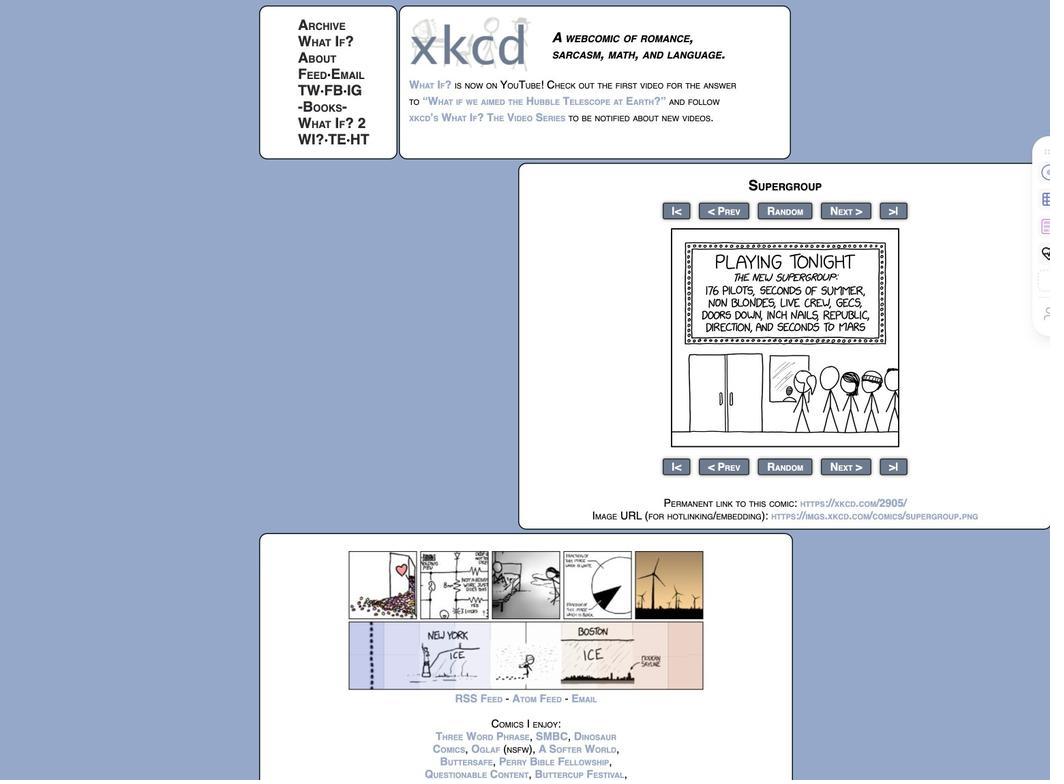 Task type: describe. For each thing, give the bounding box(es) containing it.
selected comics image
[[349, 552, 704, 620]]

supergroup image
[[671, 228, 900, 448]]



Task type: vqa. For each thing, say whether or not it's contained in the screenshot.
supergroup image
yes



Task type: locate. For each thing, give the bounding box(es) containing it.
earth temperature timeline image
[[349, 622, 704, 691]]

xkcd.com logo image
[[409, 16, 535, 72]]



